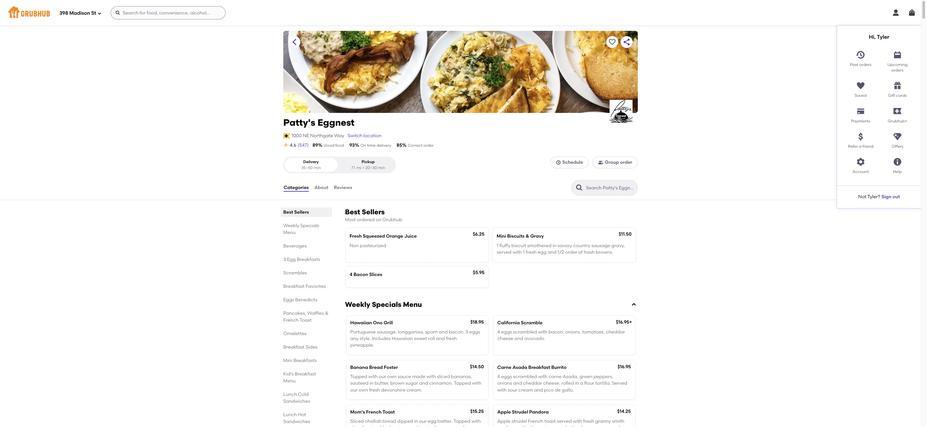 Task type: vqa. For each thing, say whether or not it's contained in the screenshot.
CROISSANT on the left top of the page
no



Task type: describe. For each thing, give the bounding box(es) containing it.
sellers for best sellers most ordered on grubhub
[[362, 208, 385, 216]]

bananas,
[[451, 374, 472, 380]]

delivery 35–50 min
[[301, 160, 321, 170]]

breakfast inside breakfast sides tab
[[283, 345, 305, 350]]

biscuits
[[507, 234, 525, 239]]

correct
[[408, 143, 423, 148]]

grubhub
[[383, 217, 403, 223]]

reviews button
[[334, 176, 353, 200]]

gift cards
[[889, 93, 908, 98]]

cheese,
[[544, 381, 561, 386]]

fresh inside the apple strudel french toast served with fresh granny smith apples sautéed in a cinnamon butter, brown sugar, an
[[584, 419, 595, 424]]

option group containing delivery 35–50 min
[[283, 157, 396, 173]]

french inside the apple strudel french toast served with fresh granny smith apples sautéed in a cinnamon butter, brown sugar, an
[[528, 419, 544, 424]]

+
[[630, 319, 632, 325]]

weekly inside button
[[345, 300, 370, 309]]

omelettes tab
[[283, 330, 329, 337]]

schedule button
[[550, 157, 589, 169]]

with up cheese, on the right bottom
[[538, 374, 548, 380]]

hi,
[[870, 34, 876, 40]]

subscription pass image
[[283, 133, 290, 139]]

out
[[893, 194, 901, 200]]

specials inside the weekly specials menu button
[[372, 300, 402, 309]]

brown inside the apple strudel french toast served with fresh granny smith apples sautéed in a cinnamon butter, brown sugar, an
[[582, 426, 596, 427]]

sellers for best sellers
[[294, 210, 309, 215]]

biscuit
[[512, 243, 527, 249]]

apples
[[498, 426, 513, 427]]

with down 'bananas,'
[[472, 381, 482, 386]]

eggs for $14.50
[[501, 374, 512, 380]]

in inside sliced challah bread dipped in our egg batter. topped with strawberries, blueberries, raspberries, bananas and ou
[[414, 419, 418, 424]]

lunch for lunch cold sandwiches
[[283, 392, 297, 398]]

share icon image
[[623, 38, 631, 46]]

1000 ne northgate way button
[[291, 132, 345, 140]]

eggs inside portuguese sausage, longganisa, spam and bacon. 3 eggs any style. includes hawaiian sweet roll and fresh pineapple.
[[470, 329, 480, 335]]

save this restaurant image
[[609, 38, 617, 46]]

hawaiian inside portuguese sausage, longganisa, spam and bacon. 3 eggs any style. includes hawaiian sweet roll and fresh pineapple.
[[392, 336, 413, 342]]

served
[[612, 381, 628, 386]]

svg image for upcoming orders
[[894, 50, 903, 59]]

mini for mini biscuits & gravy
[[497, 234, 506, 239]]

switch location button
[[347, 132, 382, 140]]

1000
[[292, 133, 302, 139]]

order for group order
[[621, 160, 633, 165]]

svg image for gift cards
[[894, 81, 903, 90]]

omelettes
[[283, 331, 307, 337]]

0 vertical spatial topped
[[351, 374, 367, 380]]

min inside pickup 7.1 mi • 20–30 min
[[378, 165, 385, 170]]

mom's
[[351, 410, 365, 415]]

grubhub plus flag logo image
[[894, 108, 902, 114]]

0 horizontal spatial our
[[351, 387, 358, 393]]

cold
[[298, 392, 309, 398]]

$6.25
[[473, 232, 485, 237]]

breakfast sides
[[283, 345, 318, 350]]

3 egg breakfasts tab
[[283, 256, 329, 263]]

lunch for lunch hot sandwiches
[[283, 412, 297, 418]]

cheddar inside 4 eggs scrambled with bacon, onions, tomatoes, cheddar cheese and avocado.
[[606, 329, 625, 335]]

svg image inside past orders link
[[857, 50, 866, 59]]

in inside 4 eggs scrambled with carne asada, green peppers, onions and cheddar cheese, rolled in a flour tortilla. served with sour cream and pico de gallo.
[[575, 381, 579, 386]]

california
[[498, 320, 520, 326]]

categories
[[284, 185, 309, 190]]

pineapple.
[[351, 343, 374, 348]]

patty's
[[283, 117, 316, 128]]

eggs for $18.95
[[501, 329, 512, 335]]

cheddar inside 4 eggs scrambled with carne asada, green peppers, onions and cheddar cheese, rolled in a flour tortilla. served with sour cream and pico de gallo.
[[523, 381, 542, 386]]

egg
[[287, 257, 296, 262]]

(547)
[[298, 143, 309, 148]]

0 horizontal spatial own
[[359, 387, 368, 393]]

min inside delivery 35–50 min
[[314, 165, 321, 170]]

0 vertical spatial own
[[387, 374, 397, 380]]

asada,
[[563, 374, 579, 380]]

gift
[[889, 93, 896, 98]]

svg image for payments
[[857, 107, 866, 116]]

pandora
[[530, 410, 549, 415]]

not tyler ? sign out
[[859, 194, 901, 200]]

with inside the apple strudel french toast served with fresh granny smith apples sautéed in a cinnamon butter, brown sugar, an
[[573, 419, 583, 424]]

mi
[[357, 165, 361, 170]]

bacon,
[[549, 329, 565, 335]]

sandwiches for hot
[[283, 419, 310, 425]]

on
[[376, 217, 382, 223]]

breakfast inside tab
[[283, 284, 305, 289]]

sauce
[[398, 374, 411, 380]]

eggs
[[283, 297, 294, 303]]

kid's
[[283, 372, 294, 377]]

and inside 1 fluffy biscuit smothered in savory country sausage gravy, served with 1 fresh egg and 1/2 order of hash browns.
[[548, 250, 557, 255]]

rolled
[[562, 381, 574, 386]]

breakfast sides tab
[[283, 344, 329, 351]]

kid's breakfast menu tab
[[283, 371, 329, 385]]

topped inside sliced challah bread dipped in our egg batter. topped with strawberries, blueberries, raspberries, bananas and ou
[[454, 419, 471, 424]]

breakfast up carne
[[529, 365, 551, 370]]

toast inside pancakes, waffles & french toast
[[300, 318, 312, 323]]

gallo.
[[562, 387, 574, 393]]

in inside 1 fluffy biscuit smothered in savory country sausage gravy, served with 1 fresh egg and 1/2 order of hash browns.
[[553, 243, 557, 249]]

on time delivery
[[361, 143, 392, 148]]

lunch cold sandwiches
[[283, 392, 310, 404]]

cinnamon.
[[429, 381, 453, 386]]

scramble
[[521, 320, 543, 326]]

blueberries,
[[380, 426, 406, 427]]

1 vertical spatial topped
[[454, 381, 471, 386]]

pancakes,
[[283, 311, 306, 316]]

hash
[[584, 250, 595, 255]]

served inside 1 fluffy biscuit smothered in savory country sausage gravy, served with 1 fresh egg and 1/2 order of hash browns.
[[497, 250, 512, 255]]

search icon image
[[576, 184, 584, 192]]

upcoming orders
[[888, 62, 908, 73]]

good
[[324, 143, 335, 148]]

mini breakfasts tab
[[283, 357, 329, 364]]

waffles
[[307, 311, 324, 316]]

eggs benedicts tab
[[283, 297, 329, 304]]

mom's french toast
[[351, 410, 395, 415]]

apple for apple strudel french toast served with fresh granny smith apples sautéed in a cinnamon butter, brown sugar, an
[[498, 419, 511, 424]]

benedicts
[[295, 297, 318, 303]]

about
[[315, 185, 329, 190]]

granny
[[596, 419, 611, 424]]

398
[[59, 10, 68, 16]]

egg inside sliced challah bread dipped in our egg batter. topped with strawberries, blueberries, raspberries, bananas and ou
[[428, 419, 437, 424]]

gift cards link
[[880, 79, 917, 99]]

breakfast favorites tab
[[283, 283, 329, 290]]

breakfast inside kid's breakfast menu
[[295, 372, 316, 377]]

help button
[[880, 155, 917, 175]]

3 inside tab
[[283, 257, 286, 262]]

food
[[336, 143, 344, 148]]

sliced
[[351, 419, 364, 424]]

sliced challah bread dipped in our egg batter. topped with strawberries, blueberries, raspberries, bananas and ou
[[351, 419, 481, 427]]

weekly specials menu button
[[344, 300, 638, 309]]

fluffy
[[500, 243, 511, 249]]

sign
[[882, 194, 892, 200]]

northgate
[[310, 133, 333, 139]]

sour
[[508, 387, 518, 393]]

switch
[[348, 133, 363, 139]]

foster
[[384, 365, 398, 370]]

most
[[345, 217, 356, 223]]

eggs benedicts
[[283, 297, 318, 303]]

brown inside topped with our own sauce made with sliced bananas, sauteed in butter, brown sugar and cinnamon. topped with our own fresh devonshire cream.
[[391, 381, 405, 386]]

order for correct order
[[424, 143, 434, 148]]

friend
[[863, 144, 874, 149]]

fresh inside 1 fluffy biscuit smothered in savory country sausage gravy, served with 1 fresh egg and 1/2 order of hash browns.
[[526, 250, 537, 255]]

sweet
[[414, 336, 427, 342]]

hot
[[298, 412, 306, 418]]

4 for 4 eggs scrambled with bacon, onions, tomatoes, cheddar cheese and avocado.
[[498, 329, 500, 335]]

with down onions
[[498, 387, 507, 393]]

correct order
[[408, 143, 434, 148]]

butter, inside the apple strudel french toast served with fresh granny smith apples sautéed in a cinnamon butter, brown sugar, an
[[566, 426, 581, 427]]

best for best sellers
[[283, 210, 293, 215]]

sign out button
[[882, 191, 901, 203]]

best sellers most ordered on grubhub
[[345, 208, 403, 223]]

and inside sliced challah bread dipped in our egg batter. topped with strawberries, blueberries, raspberries, bananas and ou
[[456, 426, 465, 427]]

mini breakfasts
[[283, 358, 317, 364]]

fresh
[[350, 234, 362, 239]]

account link
[[843, 155, 880, 175]]

menu for kid's breakfast menu tab
[[283, 378, 296, 384]]

$14.25
[[618, 409, 631, 414]]

green
[[580, 374, 593, 380]]

4 for 4 bacon slices
[[350, 272, 353, 278]]

pasteurized
[[360, 243, 386, 249]]

$16.95 +
[[616, 319, 632, 325]]



Task type: locate. For each thing, give the bounding box(es) containing it.
2 vertical spatial topped
[[454, 419, 471, 424]]

svg image inside refer a friend button
[[857, 132, 866, 141]]

specials inside weekly specials menu tab
[[301, 223, 319, 229]]

best sellers tab
[[283, 209, 329, 216]]

on
[[361, 143, 366, 148]]

scrambles tab
[[283, 270, 329, 277]]

& for biscuits
[[526, 234, 530, 239]]

delivery
[[377, 143, 392, 148]]

svg image inside the account link
[[857, 158, 866, 167]]

35–50
[[301, 165, 313, 170]]

our inside sliced challah bread dipped in our egg batter. topped with strawberries, blueberries, raspberries, bananas and ou
[[420, 419, 427, 424]]

sandwiches down the cold
[[283, 399, 310, 404]]

fresh down bacon.
[[446, 336, 457, 342]]

1 lunch from the top
[[283, 392, 297, 398]]

butter, up "devonshire"
[[375, 381, 390, 386]]

butter,
[[375, 381, 390, 386], [566, 426, 581, 427]]

in inside topped with our own sauce made with sliced bananas, sauteed in butter, brown sugar and cinnamon. topped with our own fresh devonshire cream.
[[370, 381, 374, 386]]

1 vertical spatial a
[[580, 381, 584, 386]]

sugar,
[[597, 426, 610, 427]]

egg
[[538, 250, 547, 255], [428, 419, 437, 424]]

3 left egg
[[283, 257, 286, 262]]

0 vertical spatial weekly specials menu
[[283, 223, 319, 236]]

4
[[350, 272, 353, 278], [498, 329, 500, 335], [498, 374, 500, 380]]

7.1
[[352, 165, 355, 170]]

caret left icon image
[[291, 38, 299, 46]]

1 horizontal spatial mini
[[497, 234, 506, 239]]

1 horizontal spatial butter,
[[566, 426, 581, 427]]

1 left fluffy
[[497, 243, 499, 249]]

menu down kid's
[[283, 378, 296, 384]]

upcoming orders link
[[880, 47, 917, 73]]

mini up kid's
[[283, 358, 293, 364]]

0 horizontal spatial brown
[[391, 381, 405, 386]]

1 horizontal spatial orders
[[892, 68, 904, 73]]

people icon image
[[599, 160, 604, 165]]

sellers inside best sellers tab
[[294, 210, 309, 215]]

hawaiian down longganisa,
[[392, 336, 413, 342]]

4 for 4 eggs scrambled with carne asada, green peppers, onions and cheddar cheese, rolled in a flour tortilla. served with sour cream and pico de gallo.
[[498, 374, 500, 380]]

fresh inside portuguese sausage, longganisa, spam and bacon. 3 eggs any style. includes hawaiian sweet roll and fresh pineapple.
[[446, 336, 457, 342]]

in right sauteed
[[370, 381, 374, 386]]

2 horizontal spatial french
[[528, 419, 544, 424]]

sandwiches inside tab
[[283, 419, 310, 425]]

2 vertical spatial a
[[538, 426, 541, 427]]

topped up sauteed
[[351, 374, 367, 380]]

apple for apple strudel pandora
[[498, 410, 511, 415]]

0 vertical spatial served
[[497, 250, 512, 255]]

specials down best sellers tab
[[301, 223, 319, 229]]

bananas
[[435, 426, 455, 427]]

1 vertical spatial breakfasts
[[294, 358, 317, 364]]

min right 20–30
[[378, 165, 385, 170]]

best inside best sellers most ordered on grubhub
[[345, 208, 360, 216]]

orders for past orders
[[860, 62, 872, 67]]

orders right 'past'
[[860, 62, 872, 67]]

mini inside mini breakfasts tab
[[283, 358, 293, 364]]

patty's eggnest
[[283, 117, 355, 128]]

with inside 4 eggs scrambled with bacon, onions, tomatoes, cheddar cheese and avocado.
[[538, 329, 548, 335]]

2 lunch from the top
[[283, 412, 297, 418]]

2 vertical spatial menu
[[283, 378, 296, 384]]

a
[[859, 144, 862, 149], [580, 381, 584, 386], [538, 426, 541, 427]]

cheddar
[[606, 329, 625, 335], [523, 381, 542, 386]]

1 vertical spatial own
[[359, 387, 368, 393]]

fresh down smothered
[[526, 250, 537, 255]]

strudel
[[512, 419, 527, 424]]

0 horizontal spatial &
[[325, 311, 329, 316]]

weekly specials menu inside weekly specials menu tab
[[283, 223, 319, 236]]

topped down 'bananas,'
[[454, 381, 471, 386]]

butter, right cinnamon
[[566, 426, 581, 427]]

0 vertical spatial brown
[[391, 381, 405, 386]]

scrambled for cheddar
[[513, 374, 537, 380]]

toast down waffles
[[300, 318, 312, 323]]

1 min from the left
[[314, 165, 321, 170]]

breakfasts inside mini breakfasts tab
[[294, 358, 317, 364]]

with up avocado.
[[538, 329, 548, 335]]

breakfast favorites
[[283, 284, 326, 289]]

strawberries,
[[351, 426, 379, 427]]

topped right batter.
[[454, 419, 471, 424]]

in left savory
[[553, 243, 557, 249]]

1 vertical spatial egg
[[428, 419, 437, 424]]

4 eggs scrambled with carne asada, green peppers, onions and cheddar cheese, rolled in a flour tortilla. served with sour cream and pico de gallo.
[[498, 374, 628, 393]]

0 horizontal spatial specials
[[301, 223, 319, 229]]

lunch hot sandwiches tab
[[283, 412, 329, 425]]

sellers up "on" on the left of the page
[[362, 208, 385, 216]]

scrambled inside 4 eggs scrambled with carne asada, green peppers, onions and cheddar cheese, rolled in a flour tortilla. served with sour cream and pico de gallo.
[[513, 374, 537, 380]]

svg image
[[115, 10, 121, 15], [98, 11, 101, 15], [857, 50, 866, 59], [857, 132, 866, 141], [283, 142, 289, 148], [857, 158, 866, 167], [632, 302, 637, 307]]

order inside 1 fluffy biscuit smothered in savory country sausage gravy, served with 1 fresh egg and 1/2 order of hash browns.
[[566, 250, 578, 255]]

0 vertical spatial menu
[[283, 230, 296, 236]]

svg image inside saved "link"
[[857, 81, 866, 90]]

breakfast down mini breakfasts tab
[[295, 372, 316, 377]]

1 horizontal spatial a
[[580, 381, 584, 386]]

1 vertical spatial butter,
[[566, 426, 581, 427]]

tyler for hi,
[[878, 34, 890, 40]]

3 inside portuguese sausage, longganisa, spam and bacon. 3 eggs any style. includes hawaiian sweet roll and fresh pineapple.
[[466, 329, 468, 335]]

sliced
[[437, 374, 450, 380]]

svg image for saved
[[857, 81, 866, 90]]

0 vertical spatial specials
[[301, 223, 319, 229]]

beverages
[[283, 243, 307, 249]]

good food
[[324, 143, 344, 148]]

2 horizontal spatial a
[[859, 144, 862, 149]]

1 vertical spatial brown
[[582, 426, 596, 427]]

2 min from the left
[[378, 165, 385, 170]]

order inside button
[[621, 160, 633, 165]]

juice
[[405, 234, 417, 239]]

gravy
[[531, 234, 544, 239]]

our down sauteed
[[351, 387, 358, 393]]

of
[[579, 250, 583, 255]]

beverages tab
[[283, 243, 329, 250]]

madison
[[69, 10, 90, 16]]

1 vertical spatial served
[[557, 419, 572, 424]]

banana
[[351, 365, 368, 370]]

svg image for help
[[894, 158, 903, 167]]

0 vertical spatial our
[[379, 374, 386, 380]]

tyler right not
[[868, 194, 878, 200]]

2 vertical spatial our
[[420, 419, 427, 424]]

orders down upcoming
[[892, 68, 904, 73]]

french inside pancakes, waffles & french toast
[[283, 318, 299, 323]]

svg image inside help button
[[894, 158, 903, 167]]

in up the raspberries,
[[414, 419, 418, 424]]

min down delivery
[[314, 165, 321, 170]]

lunch hot sandwiches
[[283, 412, 310, 425]]

and inside 4 eggs scrambled with bacon, onions, tomatoes, cheddar cheese and avocado.
[[515, 336, 524, 342]]

served down fluffy
[[497, 250, 512, 255]]

cards
[[897, 93, 908, 98]]

1000 ne northgate way
[[292, 133, 344, 139]]

tomatoes,
[[583, 329, 605, 335]]

sugar
[[406, 381, 418, 386]]

french up challah
[[366, 410, 382, 415]]

svg image inside offers link
[[894, 132, 903, 141]]

0 horizontal spatial hawaiian
[[351, 320, 372, 326]]

1 horizontal spatial 1
[[523, 250, 525, 255]]

sellers inside best sellers most ordered on grubhub
[[362, 208, 385, 216]]

account
[[853, 170, 869, 174]]

avocado.
[[525, 336, 546, 342]]

1 horizontal spatial specials
[[372, 300, 402, 309]]

a right refer
[[859, 144, 862, 149]]

breakfast down omelettes
[[283, 345, 305, 350]]

1 horizontal spatial brown
[[582, 426, 596, 427]]

with inside 1 fluffy biscuit smothered in savory country sausage gravy, served with 1 fresh egg and 1/2 order of hash browns.
[[513, 250, 522, 255]]

our up the raspberries,
[[420, 419, 427, 424]]

1 vertical spatial &
[[325, 311, 329, 316]]

0 horizontal spatial french
[[283, 318, 299, 323]]

0 horizontal spatial weekly specials menu
[[283, 223, 319, 236]]

with up cinnamon. at the left bottom of the page
[[427, 374, 436, 380]]

0 vertical spatial scrambled
[[513, 329, 537, 335]]

1 horizontal spatial min
[[378, 165, 385, 170]]

order right the correct
[[424, 143, 434, 148]]

group order button
[[593, 157, 638, 169]]

batter.
[[438, 419, 453, 424]]

1 horizontal spatial &
[[526, 234, 530, 239]]

$15.25
[[471, 409, 484, 414]]

eggs down $18.95
[[470, 329, 480, 335]]

lunch left hot
[[283, 412, 297, 418]]

a inside 4 eggs scrambled with carne asada, green peppers, onions and cheddar cheese, rolled in a flour tortilla. served with sour cream and pico de gallo.
[[580, 381, 584, 386]]

1 vertical spatial orders
[[892, 68, 904, 73]]

0 horizontal spatial butter,
[[375, 381, 390, 386]]

&
[[526, 234, 530, 239], [325, 311, 329, 316]]

0 vertical spatial 4
[[350, 272, 353, 278]]

1 vertical spatial toast
[[383, 410, 395, 415]]

eggs inside 4 eggs scrambled with bacon, onions, tomatoes, cheddar cheese and avocado.
[[501, 329, 512, 335]]

0 vertical spatial toast
[[300, 318, 312, 323]]

$14.50
[[470, 364, 484, 370]]

main navigation navigation
[[0, 0, 922, 208]]

ne
[[303, 133, 309, 139]]

in inside the apple strudel french toast served with fresh granny smith apples sautéed in a cinnamon butter, brown sugar, an
[[533, 426, 537, 427]]

0 horizontal spatial weekly
[[283, 223, 299, 229]]

2 vertical spatial 4
[[498, 374, 500, 380]]

sandwiches for cold
[[283, 399, 310, 404]]

0 vertical spatial hawaiian
[[351, 320, 372, 326]]

scrambled inside 4 eggs scrambled with bacon, onions, tomatoes, cheddar cheese and avocado.
[[513, 329, 537, 335]]

3 right bacon.
[[466, 329, 468, 335]]

scrambled down california scramble
[[513, 329, 537, 335]]

longganisa,
[[398, 329, 424, 335]]

0 vertical spatial weekly
[[283, 223, 299, 229]]

0 vertical spatial $16.95
[[616, 319, 630, 325]]

1 horizontal spatial our
[[379, 374, 386, 380]]

with left granny
[[573, 419, 583, 424]]

2 vertical spatial french
[[528, 419, 544, 424]]

a left flour
[[580, 381, 584, 386]]

breakfasts inside 3 egg breakfasts tab
[[297, 257, 320, 262]]

svg image inside payments "link"
[[857, 107, 866, 116]]

breakfasts down breakfast sides tab
[[294, 358, 317, 364]]

tyler for not
[[868, 194, 878, 200]]

1 horizontal spatial french
[[366, 410, 382, 415]]

mini up fluffy
[[497, 234, 506, 239]]

orders inside upcoming orders
[[892, 68, 904, 73]]

0 vertical spatial orders
[[860, 62, 872, 67]]

1 horizontal spatial order
[[566, 250, 578, 255]]

lunch cold sandwiches tab
[[283, 391, 329, 405]]

svg image
[[893, 9, 900, 17], [909, 9, 917, 17], [894, 50, 903, 59], [857, 81, 866, 90], [894, 81, 903, 90], [857, 107, 866, 116], [894, 132, 903, 141], [894, 158, 903, 167], [556, 160, 561, 165]]

california scramble
[[498, 320, 543, 326]]

past orders link
[[843, 47, 880, 73]]

menu inside kid's breakfast menu
[[283, 378, 296, 384]]

1 vertical spatial 3
[[466, 329, 468, 335]]

1 horizontal spatial sellers
[[362, 208, 385, 216]]

0 horizontal spatial egg
[[428, 419, 437, 424]]

a inside the apple strudel french toast served with fresh granny smith apples sautéed in a cinnamon butter, brown sugar, an
[[538, 426, 541, 427]]

1 horizontal spatial own
[[387, 374, 397, 380]]

with inside sliced challah bread dipped in our egg batter. topped with strawberries, blueberries, raspberries, bananas and ou
[[472, 419, 481, 424]]

0 vertical spatial tyler
[[878, 34, 890, 40]]

fresh
[[526, 250, 537, 255], [446, 336, 457, 342], [369, 387, 380, 393], [584, 419, 595, 424]]

0 horizontal spatial best
[[283, 210, 293, 215]]

& for waffles
[[325, 311, 329, 316]]

1 vertical spatial mini
[[283, 358, 293, 364]]

1/2
[[558, 250, 565, 255]]

sellers up weekly specials menu tab in the bottom of the page
[[294, 210, 309, 215]]

best
[[345, 208, 360, 216], [283, 210, 293, 215]]

0 vertical spatial 1
[[497, 243, 499, 249]]

includes
[[372, 336, 391, 342]]

0 vertical spatial breakfasts
[[297, 257, 320, 262]]

hawaiian up portuguese
[[351, 320, 372, 326]]

patty's eggnest logo image
[[610, 100, 633, 123]]

butter, inside topped with our own sauce made with sliced bananas, sauteed in butter, brown sugar and cinnamon. topped with our own fresh devonshire cream.
[[375, 381, 390, 386]]

apple inside the apple strudel french toast served with fresh granny smith apples sautéed in a cinnamon butter, brown sugar, an
[[498, 419, 511, 424]]

smith
[[612, 419, 625, 424]]

sauteed
[[351, 381, 369, 386]]

menu for weekly specials menu tab in the bottom of the page
[[283, 230, 296, 236]]

weekly up 'hawaiian ono grill'
[[345, 300, 370, 309]]

in down the asada,
[[575, 381, 579, 386]]

best sellers
[[283, 210, 309, 215]]

1 scrambled from the top
[[513, 329, 537, 335]]

0 horizontal spatial toast
[[300, 318, 312, 323]]

fresh inside topped with our own sauce made with sliced bananas, sauteed in butter, brown sugar and cinnamon. topped with our own fresh devonshire cream.
[[369, 387, 380, 393]]

and down made
[[419, 381, 428, 386]]

1 horizontal spatial toast
[[383, 410, 395, 415]]

1 horizontal spatial 3
[[466, 329, 468, 335]]

breakfasts down beverages tab
[[297, 257, 320, 262]]

0 vertical spatial order
[[424, 143, 434, 148]]

and left pico
[[534, 387, 543, 393]]

tyler
[[878, 34, 890, 40], [868, 194, 878, 200]]

weekly down best sellers
[[283, 223, 299, 229]]

4 left bacon at the left
[[350, 272, 353, 278]]

0 horizontal spatial served
[[497, 250, 512, 255]]

own down sauteed
[[359, 387, 368, 393]]

payments
[[852, 119, 871, 123]]

kid's breakfast menu
[[283, 372, 316, 384]]

2 vertical spatial order
[[566, 250, 578, 255]]

mini biscuits & gravy
[[497, 234, 544, 239]]

2 horizontal spatial order
[[621, 160, 633, 165]]

1 vertical spatial weekly
[[345, 300, 370, 309]]

bread
[[369, 365, 383, 370]]

sandwiches
[[283, 399, 310, 404], [283, 419, 310, 425]]

weekly specials menu tab
[[283, 222, 329, 236]]

hawaiian ono grill
[[351, 320, 393, 326]]

eggs up cheese
[[501, 329, 512, 335]]

and left the '1/2'
[[548, 250, 557, 255]]

menu up longganisa,
[[403, 300, 422, 309]]

best inside tab
[[283, 210, 293, 215]]

$16.95 for $16.95 +
[[616, 319, 630, 325]]

0 vertical spatial butter,
[[375, 381, 390, 386]]

and right roll
[[436, 336, 445, 342]]

and right spam on the bottom left
[[439, 329, 448, 335]]

and right cheese
[[515, 336, 524, 342]]

0 vertical spatial sandwiches
[[283, 399, 310, 404]]

sautéed
[[514, 426, 532, 427]]

Search Patty's Eggnest search field
[[586, 185, 636, 191]]

a inside refer a friend button
[[859, 144, 862, 149]]

scrambled down asada
[[513, 374, 537, 380]]

0 horizontal spatial cheddar
[[523, 381, 542, 386]]

4 inside 4 eggs scrambled with bacon, onions, tomatoes, cheddar cheese and avocado.
[[498, 329, 500, 335]]

0 vertical spatial a
[[859, 144, 862, 149]]

country
[[574, 243, 591, 249]]

0 horizontal spatial 1
[[497, 243, 499, 249]]

svg image for offers
[[894, 132, 903, 141]]

1 apple from the top
[[498, 410, 511, 415]]

0 vertical spatial egg
[[538, 250, 547, 255]]

menu inside button
[[403, 300, 422, 309]]

Search for food, convenience, alcohol... search field
[[111, 6, 226, 19]]

with down banana bread foster
[[369, 374, 378, 380]]

0 vertical spatial mini
[[497, 234, 506, 239]]

breakfast down "scrambles"
[[283, 284, 305, 289]]

weekly inside tab
[[283, 223, 299, 229]]

carne asada breakfast burrito
[[498, 365, 567, 370]]

egg up the raspberries,
[[428, 419, 437, 424]]

1 vertical spatial apple
[[498, 419, 511, 424]]

sandwiches down hot
[[283, 419, 310, 425]]

0 horizontal spatial order
[[424, 143, 434, 148]]

french down pandora
[[528, 419, 544, 424]]

& inside pancakes, waffles & french toast
[[325, 311, 329, 316]]

fresh left "devonshire"
[[369, 387, 380, 393]]

egg inside 1 fluffy biscuit smothered in savory country sausage gravy, served with 1 fresh egg and 1/2 order of hash browns.
[[538, 250, 547, 255]]

0 vertical spatial 3
[[283, 257, 286, 262]]

specials up grill
[[372, 300, 402, 309]]

1 vertical spatial weekly specials menu
[[345, 300, 422, 309]]

browns.
[[596, 250, 613, 255]]

1 vertical spatial scrambled
[[513, 374, 537, 380]]

4 up cheese
[[498, 329, 500, 335]]

cheddar up cream
[[523, 381, 542, 386]]

french down pancakes,
[[283, 318, 299, 323]]

0 vertical spatial lunch
[[283, 392, 297, 398]]

1 horizontal spatial hawaiian
[[392, 336, 413, 342]]

toast
[[300, 318, 312, 323], [383, 410, 395, 415]]

mini for mini breakfasts
[[283, 358, 293, 364]]

1 horizontal spatial weekly
[[345, 300, 370, 309]]

1 vertical spatial tyler
[[868, 194, 878, 200]]

a left cinnamon
[[538, 426, 541, 427]]

0 vertical spatial apple
[[498, 410, 511, 415]]

fresh left granny
[[584, 419, 595, 424]]

made
[[412, 374, 426, 380]]

smothered
[[528, 243, 552, 249]]

1 horizontal spatial served
[[557, 419, 572, 424]]

& right waffles
[[325, 311, 329, 316]]

weekly specials menu inside button
[[345, 300, 422, 309]]

svg image for schedule
[[556, 160, 561, 165]]

weekly specials menu down best sellers
[[283, 223, 319, 236]]

1 sandwiches from the top
[[283, 399, 310, 404]]

grubhub+
[[888, 119, 908, 123]]

toast up 'bread'
[[383, 410, 395, 415]]

eggnest
[[318, 117, 355, 128]]

order down savory
[[566, 250, 578, 255]]

weekly specials menu up grill
[[345, 300, 422, 309]]

$16.95 for $16.95
[[618, 364, 631, 370]]

option group
[[283, 157, 396, 173]]

egg down smothered
[[538, 250, 547, 255]]

1 vertical spatial sandwiches
[[283, 419, 310, 425]]

4 inside 4 eggs scrambled with carne asada, green peppers, onions and cheddar cheese, rolled in a flour tortilla. served with sour cream and pico de gallo.
[[498, 374, 500, 380]]

1 horizontal spatial weekly specials menu
[[345, 300, 422, 309]]

1 vertical spatial our
[[351, 387, 358, 393]]

menu up beverages
[[283, 230, 296, 236]]

svg image inside upcoming orders link
[[894, 50, 903, 59]]

served inside the apple strudel french toast served with fresh granny smith apples sautéed in a cinnamon butter, brown sugar, an
[[557, 419, 572, 424]]

own
[[387, 374, 397, 380], [359, 387, 368, 393]]

eggs up onions
[[501, 374, 512, 380]]

4 up onions
[[498, 374, 500, 380]]

asada
[[513, 365, 528, 370]]

2 apple from the top
[[498, 419, 511, 424]]

challah
[[365, 419, 382, 424]]

brown left sugar,
[[582, 426, 596, 427]]

3 egg breakfasts
[[283, 257, 320, 262]]

grill
[[384, 320, 393, 326]]

order right group
[[621, 160, 633, 165]]

served
[[497, 250, 512, 255], [557, 419, 572, 424]]

sandwiches inside 'tab'
[[283, 399, 310, 404]]

with down biscuit
[[513, 250, 522, 255]]

0 horizontal spatial mini
[[283, 358, 293, 364]]

lunch inside lunch hot sandwiches
[[283, 412, 297, 418]]

0 horizontal spatial sellers
[[294, 210, 309, 215]]

0 vertical spatial cheddar
[[606, 329, 625, 335]]

and up "sour"
[[513, 381, 522, 386]]

eggs inside 4 eggs scrambled with carne asada, green peppers, onions and cheddar cheese, rolled in a flour tortilla. served with sour cream and pico de gallo.
[[501, 374, 512, 380]]

1 vertical spatial order
[[621, 160, 633, 165]]

orders for upcoming orders
[[892, 68, 904, 73]]

brown up "devonshire"
[[391, 381, 405, 386]]

lunch left the cold
[[283, 392, 297, 398]]

2 sandwiches from the top
[[283, 419, 310, 425]]

roll
[[428, 336, 435, 342]]

tyler right hi,
[[878, 34, 890, 40]]

lunch inside lunch cold sandwiches
[[283, 392, 297, 398]]

cheddar down the $16.95 +
[[606, 329, 625, 335]]

scrambled for avocado.
[[513, 329, 537, 335]]

2 scrambled from the top
[[513, 374, 537, 380]]

own down the foster
[[387, 374, 397, 380]]

way
[[335, 133, 344, 139]]

best for best sellers most ordered on grubhub
[[345, 208, 360, 216]]

served up cinnamon
[[557, 419, 572, 424]]

pancakes, waffles & french toast tab
[[283, 310, 329, 324]]

svg image inside schedule button
[[556, 160, 561, 165]]

best up most
[[345, 208, 360, 216]]

spam
[[425, 329, 438, 335]]

and inside topped with our own sauce made with sliced bananas, sauteed in butter, brown sugar and cinnamon. topped with our own fresh devonshire cream.
[[419, 381, 428, 386]]

group
[[605, 160, 619, 165]]

1 horizontal spatial cheddar
[[606, 329, 625, 335]]

our down the bread
[[379, 374, 386, 380]]

about button
[[314, 176, 329, 200]]

with down "$15.25"
[[472, 419, 481, 424]]

svg image inside gift cards link
[[894, 81, 903, 90]]

1 down biscuit
[[523, 250, 525, 255]]

& left gravy
[[526, 234, 530, 239]]

svg image inside the weekly specials menu button
[[632, 302, 637, 307]]

breakfasts
[[297, 257, 320, 262], [294, 358, 317, 364]]

0 horizontal spatial 3
[[283, 257, 286, 262]]

in right sautéed
[[533, 426, 537, 427]]

offers link
[[880, 129, 917, 150]]

1 horizontal spatial best
[[345, 208, 360, 216]]

offers
[[892, 144, 904, 149]]

1 vertical spatial 1
[[523, 250, 525, 255]]

best up weekly specials menu tab in the bottom of the page
[[283, 210, 293, 215]]

1 vertical spatial french
[[366, 410, 382, 415]]



